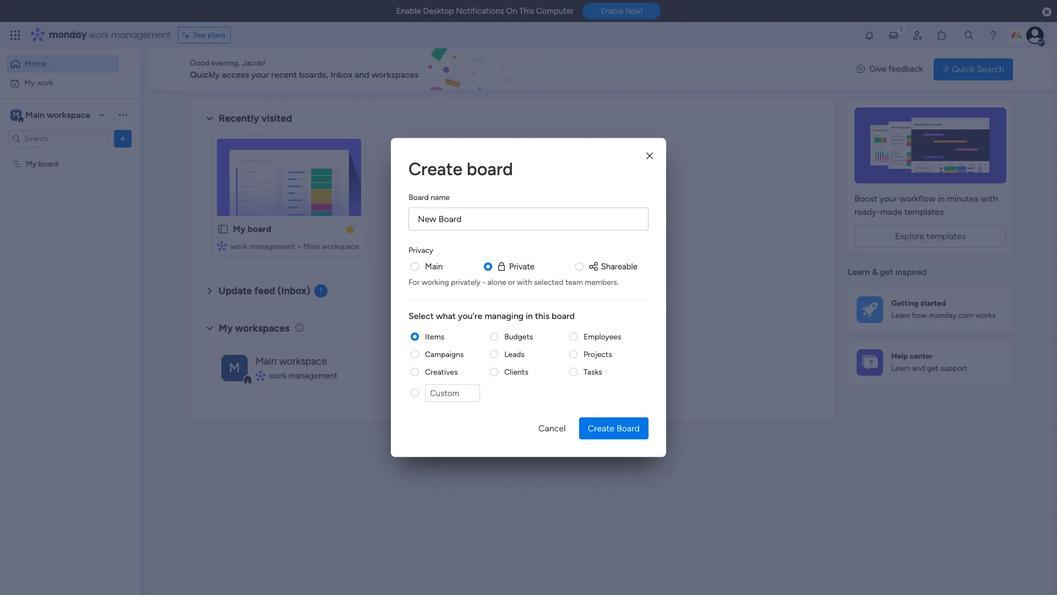 Task type: vqa. For each thing, say whether or not it's contained in the screenshot.
rightmost boards
no



Task type: locate. For each thing, give the bounding box(es) containing it.
recently
[[219, 112, 259, 125]]

private button
[[496, 260, 535, 273]]

close recently visited image
[[203, 112, 217, 125]]

evening,
[[211, 58, 240, 68]]

workspace
[[47, 109, 90, 120], [322, 242, 359, 251], [279, 355, 327, 367]]

with right minutes
[[982, 193, 999, 204]]

home button
[[7, 55, 118, 73]]

templates
[[905, 207, 945, 217], [927, 231, 967, 241]]

and
[[355, 69, 370, 80], [913, 364, 926, 373]]

board name heading
[[409, 191, 450, 203]]

my down search in workspace field
[[26, 159, 36, 168]]

learn left &
[[849, 267, 871, 277]]

1 vertical spatial in
[[526, 310, 533, 321]]

m for workspace image
[[229, 360, 240, 376]]

0 vertical spatial in
[[939, 193, 946, 204]]

my work
[[24, 78, 54, 87]]

monday
[[49, 29, 87, 41]]

main
[[25, 109, 45, 120], [304, 242, 320, 251], [425, 261, 443, 271], [256, 355, 277, 367]]

notifications image
[[865, 30, 876, 41]]

0 vertical spatial your
[[251, 69, 269, 80]]

1 horizontal spatial your
[[880, 193, 898, 204]]

your up made
[[880, 193, 898, 204]]

dapulse close image
[[1043, 7, 1052, 18]]

center
[[911, 351, 934, 361]]

workspace down remove from favorites image
[[322, 242, 359, 251]]

1 horizontal spatial component image
[[256, 371, 265, 381]]

1 horizontal spatial workspaces
[[372, 69, 419, 80]]

get inside the help center learn and get support
[[928, 364, 939, 373]]

learn inside the help center learn and get support
[[892, 364, 911, 373]]

main button
[[425, 260, 443, 273]]

with
[[982, 193, 999, 204], [517, 277, 533, 287]]

0 horizontal spatial in
[[526, 310, 533, 321]]

main right workspace icon
[[25, 109, 45, 120]]

workspace up work management
[[279, 355, 327, 367]]

0 vertical spatial my board
[[26, 159, 58, 168]]

inbox image
[[889, 30, 900, 41]]

1 horizontal spatial and
[[913, 364, 926, 373]]

main right workspace image
[[256, 355, 277, 367]]

templates inside boost your workflow in minutes with ready-made templates
[[905, 207, 945, 217]]

remove from favorites image
[[345, 223, 356, 234]]

selected
[[534, 277, 564, 287]]

recently visited
[[219, 112, 292, 125]]

1 horizontal spatial create
[[588, 423, 615, 433]]

visited
[[262, 112, 292, 125]]

your down the jacob!
[[251, 69, 269, 80]]

update
[[219, 285, 252, 297]]

work
[[89, 29, 109, 41], [37, 78, 54, 87], [231, 242, 248, 251], [269, 371, 287, 381]]

started
[[921, 299, 947, 308]]

2 vertical spatial learn
[[892, 364, 911, 373]]

my board down search in workspace field
[[26, 159, 58, 168]]

create up name
[[409, 158, 463, 179]]

in inside heading
[[526, 310, 533, 321]]

quick search button
[[935, 58, 1014, 80]]

2 vertical spatial workspace
[[279, 355, 327, 367]]

1 vertical spatial create
[[588, 423, 615, 433]]

private
[[510, 261, 535, 271]]

0 vertical spatial templates
[[905, 207, 945, 217]]

v2 user feedback image
[[858, 63, 866, 75]]

management
[[111, 29, 171, 41], [250, 242, 295, 251], [289, 371, 338, 381]]

0 vertical spatial with
[[982, 193, 999, 204]]

workflow
[[900, 193, 936, 204]]

my right close my workspaces icon
[[219, 322, 233, 334]]

templates inside button
[[927, 231, 967, 241]]

now!
[[626, 7, 643, 16]]

learn down help
[[892, 364, 911, 373]]

0 horizontal spatial m
[[13, 110, 19, 119]]

main inside the 'workspace selection' element
[[25, 109, 45, 120]]

1 vertical spatial get
[[928, 364, 939, 373]]

workspaces right inbox
[[372, 69, 419, 80]]

my board
[[26, 159, 58, 168], [233, 224, 271, 234]]

create board button
[[579, 417, 649, 439]]

help center element
[[849, 340, 1014, 384]]

m inside workspace icon
[[13, 110, 19, 119]]

component image
[[217, 241, 227, 250], [256, 371, 265, 381]]

workspace image
[[10, 109, 21, 121]]

option
[[0, 154, 141, 156]]

board inside select what you're managing in this board heading
[[552, 310, 575, 321]]

shareable
[[602, 261, 638, 271]]

board inside heading
[[409, 193, 429, 202]]

1 vertical spatial templates
[[927, 231, 967, 241]]

1 vertical spatial management
[[250, 242, 295, 251]]

create board
[[588, 423, 640, 433]]

with right or
[[517, 277, 533, 287]]

create inside heading
[[409, 158, 463, 179]]

create right cancel
[[588, 423, 615, 433]]

0 horizontal spatial get
[[881, 267, 894, 277]]

my down home
[[24, 78, 35, 87]]

projects
[[584, 349, 613, 359]]

board inside my board list box
[[38, 159, 58, 168]]

workspaces
[[372, 69, 419, 80], [235, 322, 290, 334]]

create board heading
[[409, 156, 649, 182]]

0 horizontal spatial component image
[[217, 241, 227, 250]]

workspace up search in workspace field
[[47, 109, 90, 120]]

main workspace inside the 'workspace selection' element
[[25, 109, 90, 120]]

working
[[422, 277, 449, 287]]

my board right public board icon
[[233, 224, 271, 234]]

getting started element
[[849, 287, 1014, 331]]

privacy heading
[[409, 244, 434, 256]]

1 vertical spatial main workspace
[[256, 355, 327, 367]]

main workspace
[[25, 109, 90, 120], [256, 355, 327, 367]]

0 horizontal spatial with
[[517, 277, 533, 287]]

1 horizontal spatial in
[[939, 193, 946, 204]]

1 horizontal spatial get
[[928, 364, 939, 373]]

0 horizontal spatial create
[[409, 158, 463, 179]]

close image
[[647, 152, 654, 160]]

clients
[[505, 367, 529, 376]]

1 horizontal spatial main workspace
[[256, 355, 327, 367]]

made
[[881, 207, 903, 217]]

jacob simon image
[[1027, 26, 1045, 44]]

quick
[[953, 64, 976, 74]]

in inside boost your workflow in minutes with ready-made templates
[[939, 193, 946, 204]]

workspace selection element
[[10, 108, 92, 123]]

notifications
[[456, 6, 505, 16]]

component image down public board icon
[[217, 241, 227, 250]]

0 vertical spatial board
[[409, 193, 429, 202]]

workspace image
[[222, 355, 248, 381]]

learn inside getting started learn how monday.com works
[[892, 311, 911, 320]]

budgets
[[505, 332, 534, 341]]

1 vertical spatial and
[[913, 364, 926, 373]]

members.
[[585, 277, 619, 287]]

0 horizontal spatial main workspace
[[25, 109, 90, 120]]

0 vertical spatial workspace
[[47, 109, 90, 120]]

board
[[467, 158, 513, 179], [38, 159, 58, 168], [248, 224, 271, 234], [552, 310, 575, 321]]

create inside button
[[588, 423, 615, 433]]

my work button
[[7, 74, 118, 92]]

0 horizontal spatial my board
[[26, 159, 58, 168]]

enable left desktop
[[397, 6, 421, 16]]

0 vertical spatial create
[[409, 158, 463, 179]]

select what you're managing in this board option group
[[409, 331, 649, 409]]

cancel button
[[530, 417, 575, 439]]

get right &
[[881, 267, 894, 277]]

workspaces down update feed (inbox)
[[235, 322, 290, 334]]

main workspace up work management
[[256, 355, 327, 367]]

create for create board
[[588, 423, 615, 433]]

board name
[[409, 193, 450, 202]]

give
[[870, 64, 887, 74]]

inbox
[[331, 69, 353, 80]]

templates image image
[[859, 107, 1004, 183]]

1 vertical spatial board
[[617, 423, 640, 433]]

board
[[409, 193, 429, 202], [617, 423, 640, 433]]

1 horizontal spatial enable
[[601, 7, 624, 16]]

recent
[[271, 69, 297, 80]]

in left this
[[526, 310, 533, 321]]

see
[[193, 30, 206, 40]]

and inside the help center learn and get support
[[913, 364, 926, 373]]

my board list box
[[0, 152, 141, 322]]

component image right workspace image
[[256, 371, 265, 381]]

main right >
[[304, 242, 320, 251]]

boards,
[[299, 69, 329, 80]]

templates right explore
[[927, 231, 967, 241]]

get down center
[[928, 364, 939, 373]]

select what you're managing in this board
[[409, 310, 575, 321]]

apps image
[[937, 30, 948, 41]]

0 horizontal spatial workspaces
[[235, 322, 290, 334]]

create board
[[409, 158, 513, 179]]

main up working
[[425, 261, 443, 271]]

workspace inside the 'workspace selection' element
[[47, 109, 90, 120]]

my workspaces
[[219, 322, 290, 334]]

enable desktop notifications on this computer
[[397, 6, 574, 16]]

m
[[13, 110, 19, 119], [229, 360, 240, 376]]

good evening, jacob! quickly access your recent boards, inbox and workspaces
[[190, 58, 419, 80]]

work management
[[269, 371, 338, 381]]

in left minutes
[[939, 193, 946, 204]]

board inside create board heading
[[467, 158, 513, 179]]

enable for enable now!
[[601, 7, 624, 16]]

0 vertical spatial management
[[111, 29, 171, 41]]

0 horizontal spatial board
[[409, 193, 429, 202]]

1 horizontal spatial board
[[617, 423, 640, 433]]

or
[[509, 277, 516, 287]]

1 vertical spatial component image
[[256, 371, 265, 381]]

work management > main workspace
[[231, 242, 359, 251]]

0 vertical spatial and
[[355, 69, 370, 80]]

and right inbox
[[355, 69, 370, 80]]

1 vertical spatial learn
[[892, 311, 911, 320]]

0 vertical spatial component image
[[217, 241, 227, 250]]

1 vertical spatial m
[[229, 360, 240, 376]]

computer
[[537, 6, 574, 16]]

1 image
[[897, 23, 907, 35]]

in
[[939, 193, 946, 204], [526, 310, 533, 321]]

enable
[[397, 6, 421, 16], [601, 7, 624, 16]]

create
[[409, 158, 463, 179], [588, 423, 615, 433]]

1 horizontal spatial my board
[[233, 224, 271, 234]]

my inside list box
[[26, 159, 36, 168]]

jacob!
[[242, 58, 266, 68]]

1 horizontal spatial with
[[982, 193, 999, 204]]

works
[[976, 311, 997, 320]]

learn
[[849, 267, 871, 277], [892, 311, 911, 320], [892, 364, 911, 373]]

1 vertical spatial your
[[880, 193, 898, 204]]

enable inside button
[[601, 7, 624, 16]]

0 horizontal spatial your
[[251, 69, 269, 80]]

alone
[[488, 277, 507, 287]]

0 vertical spatial workspaces
[[372, 69, 419, 80]]

and down center
[[913, 364, 926, 373]]

2 vertical spatial management
[[289, 371, 338, 381]]

feedback
[[889, 64, 924, 74]]

0 vertical spatial main workspace
[[25, 109, 90, 120]]

get
[[881, 267, 894, 277], [928, 364, 939, 373]]

1 horizontal spatial m
[[229, 360, 240, 376]]

select
[[409, 310, 434, 321]]

Board name field
[[409, 207, 649, 231]]

with inside boost your workflow in minutes with ready-made templates
[[982, 193, 999, 204]]

0 horizontal spatial and
[[355, 69, 370, 80]]

learn down getting
[[892, 311, 911, 320]]

0 horizontal spatial enable
[[397, 6, 421, 16]]

0 vertical spatial m
[[13, 110, 19, 119]]

cancel
[[539, 423, 566, 433]]

1 vertical spatial with
[[517, 277, 533, 287]]

access
[[222, 69, 249, 80]]

m inside workspace image
[[229, 360, 240, 376]]

templates down workflow at the right top of page
[[905, 207, 945, 217]]

this
[[520, 6, 535, 16]]

tasks
[[584, 367, 603, 376]]

my board inside list box
[[26, 159, 58, 168]]

main workspace up search in workspace field
[[25, 109, 90, 120]]

work down home
[[37, 78, 54, 87]]

enable left now!
[[601, 7, 624, 16]]



Task type: describe. For each thing, give the bounding box(es) containing it.
privately
[[451, 277, 481, 287]]

give feedback
[[870, 64, 924, 74]]

1 vertical spatial my board
[[233, 224, 271, 234]]

select product image
[[10, 30, 21, 41]]

work right workspace image
[[269, 371, 287, 381]]

my inside button
[[24, 78, 35, 87]]

work up 'update'
[[231, 242, 248, 251]]

Search in workspace field
[[23, 132, 92, 145]]

help
[[892, 351, 909, 361]]

managing
[[485, 310, 524, 321]]

monday work management
[[49, 29, 171, 41]]

0 vertical spatial get
[[881, 267, 894, 277]]

boost
[[855, 193, 878, 204]]

enable now! button
[[583, 3, 661, 19]]

getting
[[892, 299, 919, 308]]

employees
[[584, 332, 622, 341]]

plans
[[208, 30, 226, 40]]

explore templates
[[896, 231, 967, 241]]

>
[[297, 242, 302, 251]]

creatives
[[425, 367, 458, 376]]

explore
[[896, 231, 925, 241]]

name
[[431, 193, 450, 202]]

ready-
[[855, 207, 881, 217]]

and inside good evening, jacob! quickly access your recent boards, inbox and workspaces
[[355, 69, 370, 80]]

quickly
[[190, 69, 220, 80]]

on
[[507, 6, 518, 16]]

work right monday
[[89, 29, 109, 41]]

see plans button
[[178, 27, 231, 44]]

public board image
[[217, 223, 229, 235]]

campaigns
[[425, 349, 464, 359]]

monday.com
[[930, 311, 974, 320]]

leads
[[505, 349, 525, 359]]

learn for help
[[892, 364, 911, 373]]

1
[[319, 286, 323, 295]]

see plans
[[193, 30, 226, 40]]

with inside "privacy" element
[[517, 277, 533, 287]]

learn for getting
[[892, 311, 911, 320]]

what
[[436, 310, 456, 321]]

open update feed (inbox) image
[[203, 284, 217, 298]]

component image for work management
[[256, 371, 265, 381]]

support
[[941, 364, 968, 373]]

you're
[[458, 310, 483, 321]]

close my workspaces image
[[203, 322, 217, 335]]

items
[[425, 332, 445, 341]]

main inside "privacy" element
[[425, 261, 443, 271]]

help image
[[989, 30, 1000, 41]]

quick search
[[953, 64, 1005, 74]]

m for workspace icon
[[13, 110, 19, 119]]

search everything image
[[964, 30, 975, 41]]

getting started learn how monday.com works
[[892, 299, 997, 320]]

update feed (inbox)
[[219, 285, 311, 297]]

minutes
[[948, 193, 979, 204]]

help center learn and get support
[[892, 351, 968, 373]]

component image for work management > main workspace
[[217, 241, 227, 250]]

inspired
[[896, 267, 928, 277]]

team
[[566, 277, 583, 287]]

workspaces inside good evening, jacob! quickly access your recent boards, inbox and workspaces
[[372, 69, 419, 80]]

good
[[190, 58, 209, 68]]

learn & get inspired
[[849, 267, 928, 277]]

home
[[25, 59, 46, 68]]

explore templates button
[[855, 225, 1007, 247]]

boost your workflow in minutes with ready-made templates
[[855, 193, 999, 217]]

(inbox)
[[278, 285, 311, 297]]

this
[[535, 310, 550, 321]]

enable for enable desktop notifications on this computer
[[397, 6, 421, 16]]

select what you're managing in this board heading
[[409, 309, 649, 322]]

your inside boost your workflow in minutes with ready-made templates
[[880, 193, 898, 204]]

1 vertical spatial workspace
[[322, 242, 359, 251]]

board inside button
[[617, 423, 640, 433]]

invite members image
[[913, 30, 924, 41]]

for working privately - alone or with selected team members.
[[409, 277, 619, 287]]

your inside good evening, jacob! quickly access your recent boards, inbox and workspaces
[[251, 69, 269, 80]]

privacy
[[409, 245, 434, 255]]

shareable button
[[588, 260, 638, 273]]

Custom field
[[425, 384, 481, 402]]

privacy element
[[409, 260, 649, 287]]

v2 bolt switch image
[[943, 63, 950, 75]]

&
[[873, 267, 878, 277]]

feed
[[255, 285, 275, 297]]

management for work management
[[289, 371, 338, 381]]

work inside button
[[37, 78, 54, 87]]

desktop
[[423, 6, 454, 16]]

for
[[409, 277, 420, 287]]

enable now!
[[601, 7, 643, 16]]

create for create board
[[409, 158, 463, 179]]

my right public board icon
[[233, 224, 246, 234]]

0 vertical spatial learn
[[849, 267, 871, 277]]

search
[[978, 64, 1005, 74]]

how
[[913, 311, 928, 320]]

management for work management > main workspace
[[250, 242, 295, 251]]

-
[[483, 277, 486, 287]]

1 vertical spatial workspaces
[[235, 322, 290, 334]]



